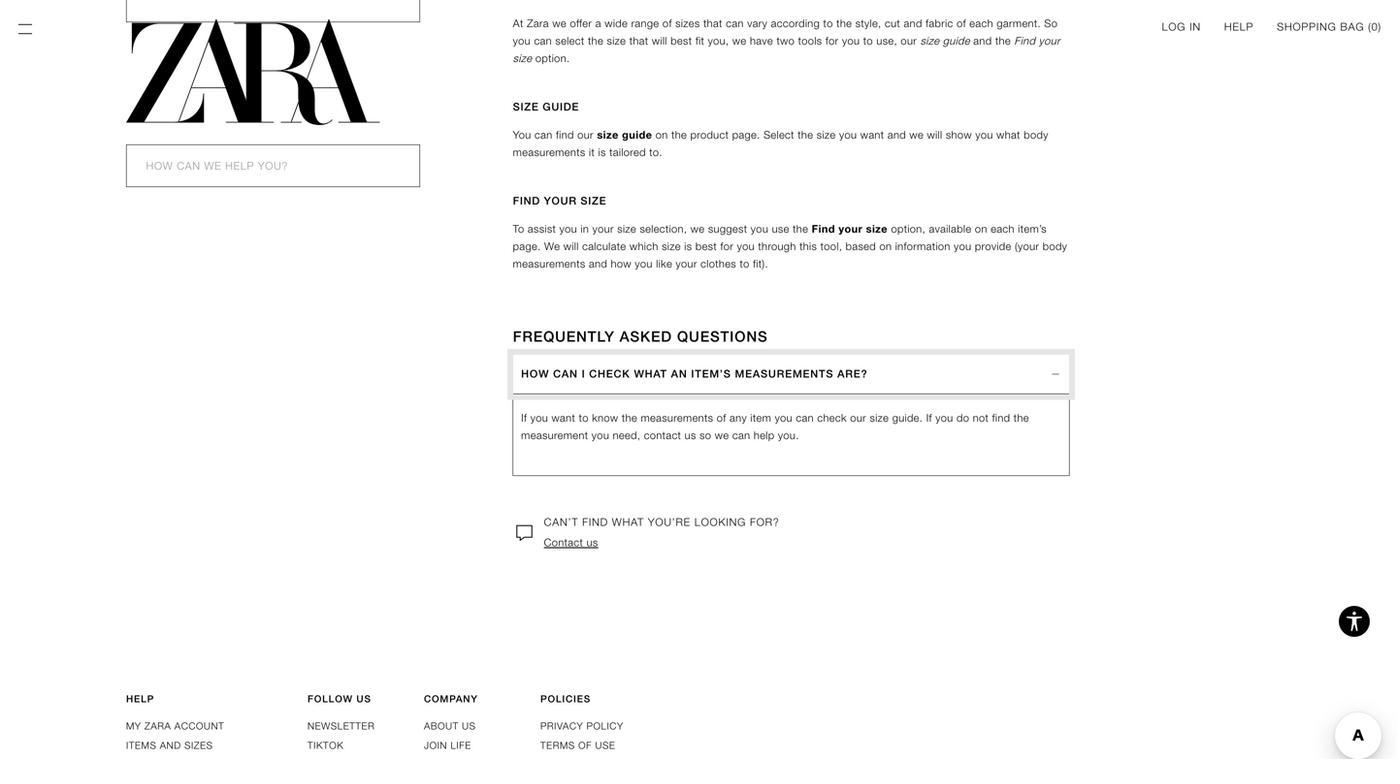 Task type: describe. For each thing, give the bounding box(es) containing it.
find your size
[[513, 35, 1064, 64]]

page. inside option, available on each item's page. we will calculate which size is best for you through this tool, based on information you provide (your body measurements and how you like your clothes to fit).
[[513, 241, 541, 253]]

shopping
[[1277, 21, 1337, 33]]

less image
[[1050, 363, 1062, 386]]

guide.
[[893, 412, 923, 424]]

each inside option, available on each item's page. we will calculate which size is best for you through this tool, based on information you provide (your body measurements and how you like your clothes to fit).
[[991, 223, 1015, 235]]

we right you,
[[733, 35, 747, 47]]

tool,
[[821, 241, 843, 253]]

the up this
[[793, 223, 809, 235]]

you down which
[[635, 258, 653, 270]]

0 horizontal spatial find
[[812, 223, 836, 235]]

for inside "at zara we offer a wide range of sizes that can vary according to the style, cut and fabric of each garment. so you can select the size that will best fit you, we have two tools for you to use, our"
[[826, 35, 839, 47]]

bag
[[1341, 21, 1365, 33]]

the up need,
[[622, 412, 638, 424]]

items
[[126, 740, 157, 752]]

log
[[1162, 21, 1186, 33]]

you up you.
[[775, 412, 793, 424]]

my
[[126, 721, 141, 733]]

size up based
[[866, 223, 888, 235]]

of for check
[[717, 412, 727, 424]]

provide
[[975, 241, 1012, 253]]

items and sizes element
[[126, 0, 420, 22]]

we inside if you want to know the measurements of any item you can check our size guide. if you do not find the measurement you need, contact us so we can help you.
[[715, 430, 729, 442]]

to down the style,
[[864, 35, 873, 47]]

in
[[581, 223, 589, 235]]

the down garment.
[[996, 35, 1011, 47]]

tailored
[[610, 146, 646, 159]]

you're
[[648, 517, 691, 529]]

are?
[[838, 368, 868, 380]]

you up measurement
[[531, 412, 548, 424]]

measurements inside on the product page. select the size you want and we will show you what body measurements it is tailored to.
[[513, 146, 586, 159]]

like
[[656, 258, 673, 270]]

clothes
[[701, 258, 737, 270]]

you right select
[[840, 129, 857, 141]]

want inside on the product page. select the size you want and we will show you what body measurements it is tailored to.
[[861, 129, 885, 141]]

the left the style,
[[837, 17, 852, 29]]

follow
[[308, 694, 353, 705]]

you up fit).
[[737, 241, 755, 253]]

(your
[[1015, 241, 1040, 253]]

is inside on the product page. select the size you want and we will show you what body measurements it is tailored to.
[[598, 146, 606, 159]]

and inside "at zara we offer a wide range of sizes that can vary according to the style, cut and fabric of each garment. so you can select the size that will best fit you, we have two tools for you to use, our"
[[904, 17, 923, 29]]

you right show
[[976, 129, 994, 141]]

find
[[513, 195, 541, 207]]

newsletter tiktok
[[308, 721, 375, 752]]

vary
[[748, 17, 768, 29]]

life
[[451, 740, 471, 752]]

my zara account link
[[126, 721, 224, 733]]

can left vary
[[726, 17, 744, 29]]

can't
[[544, 517, 579, 529]]

know
[[592, 412, 619, 424]]

will inside on the product page. select the size you want and we will show you what body measurements it is tailored to.
[[927, 129, 943, 141]]

0 horizontal spatial size
[[513, 101, 539, 113]]

asked
[[620, 328, 673, 345]]

which
[[630, 241, 659, 253]]

measurements
[[735, 368, 834, 380]]

will inside option, available on each item's page. we will calculate which size is best for you through this tool, based on information you provide (your body measurements and how you like your clothes to fit).
[[564, 241, 579, 253]]

privacy policy terms of use
[[541, 721, 624, 752]]

sizes
[[676, 17, 700, 29]]

can right 'you'
[[535, 129, 553, 141]]

open menu image
[[16, 19, 35, 39]]

size guide
[[513, 101, 579, 113]]

item's
[[691, 368, 732, 380]]

find your size
[[513, 195, 607, 207]]

body inside on the product page. select the size you want and we will show you what body measurements it is tailored to.
[[1024, 129, 1049, 141]]

how can i check what an item's measurements are? button
[[514, 355, 1070, 394]]

can up you.
[[796, 412, 814, 424]]

so
[[700, 430, 712, 442]]

log in link
[[1162, 19, 1201, 35]]

for inside option, available on each item's page. we will calculate which size is best for you through this tool, based on information you provide (your body measurements and how you like your clothes to fit).
[[721, 241, 734, 253]]

accessibility image
[[1336, 603, 1374, 642]]

want inside if you want to know the measurements of any item you can check our size guide. if you do not find the measurement you need, contact us so we can help you.
[[552, 412, 576, 424]]

help link
[[1225, 19, 1254, 35]]

size up tailored
[[597, 129, 619, 141]]

follow us
[[308, 694, 371, 705]]

frequently asked questions
[[513, 328, 768, 345]]

cut
[[885, 17, 901, 29]]

at
[[513, 17, 524, 29]]

according
[[771, 17, 820, 29]]

we inside on the product page. select the size you want and we will show you what body measurements it is tailored to.
[[910, 129, 924, 141]]

2 if from the left
[[927, 412, 933, 424]]

1 horizontal spatial help
[[1225, 21, 1254, 33]]

fabric
[[926, 17, 954, 29]]

assist
[[528, 223, 556, 235]]

us inside about us join life
[[462, 721, 476, 733]]

through
[[758, 241, 796, 253]]

have
[[750, 35, 774, 47]]

1 vertical spatial that
[[630, 35, 649, 47]]

guide
[[543, 101, 579, 113]]

on the product page. select the size you want and we will show you what body measurements it is tailored to.
[[513, 129, 1052, 159]]

an
[[671, 368, 688, 380]]

you left use
[[751, 223, 769, 235]]

size guide and the
[[921, 35, 1015, 47]]

you left do
[[936, 412, 954, 424]]

newsletter
[[308, 721, 375, 733]]

you down know
[[592, 430, 610, 442]]

looking
[[695, 517, 747, 529]]

size inside if you want to know the measurements of any item you can check our size guide. if you do not find the measurement you need, contact us so we can help you.
[[870, 412, 889, 424]]

us inside if you want to know the measurements of any item you can check our size guide. if you do not find the measurement you need, contact us so we can help you.
[[685, 430, 697, 442]]

1 horizontal spatial size
[[581, 195, 607, 207]]

can down any
[[733, 430, 751, 442]]

in
[[1190, 21, 1201, 33]]

questions
[[677, 328, 768, 345]]

frequently
[[513, 328, 615, 345]]

1 horizontal spatial on
[[880, 241, 892, 253]]

shopping bag ( 0 )
[[1277, 21, 1382, 33]]

find inside find your size
[[1015, 35, 1036, 47]]

How can we help you? search field
[[126, 145, 420, 187]]

policy
[[587, 721, 624, 733]]

item
[[751, 412, 772, 424]]

sizes
[[184, 740, 213, 752]]

do
[[957, 412, 970, 424]]

to inside if you want to know the measurements of any item you can check our size guide. if you do not find the measurement you need, contact us so we can help you.
[[579, 412, 589, 424]]

best inside "at zara we offer a wide range of sizes that can vary according to the style, cut and fabric of each garment. so you can select the size that will best fit you, we have two tools for you to use, our"
[[671, 35, 692, 47]]

our inside if you want to know the measurements of any item you can check our size guide. if you do not find the measurement you need, contact us so we can help you.
[[851, 412, 867, 424]]

check
[[589, 368, 630, 380]]

items and sizes link
[[126, 740, 213, 752]]

1 vertical spatial help
[[126, 694, 154, 705]]

2 horizontal spatial of
[[957, 17, 967, 29]]

suggest
[[708, 223, 748, 235]]

log in
[[1162, 21, 1201, 33]]

a
[[596, 17, 602, 29]]

size down fabric
[[921, 35, 940, 47]]

you,
[[708, 35, 729, 47]]

and
[[160, 740, 181, 752]]

1 if from the left
[[521, 412, 527, 424]]

the left product
[[672, 129, 687, 141]]

our inside "at zara we offer a wide range of sizes that can vary according to the style, cut and fabric of each garment. so you can select the size that will best fit you, we have two tools for you to use, our"
[[901, 35, 917, 47]]

it
[[589, 146, 595, 159]]

can't find what you're looking for? contact us
[[544, 517, 780, 549]]

(
[[1369, 21, 1372, 33]]

join
[[424, 740, 448, 752]]

and inside on the product page. select the size you want and we will show you what body measurements it is tailored to.
[[888, 129, 907, 141]]

can down zara
[[534, 35, 552, 47]]

0 horizontal spatial find
[[556, 129, 574, 141]]

how
[[611, 258, 632, 270]]

item's
[[1018, 223, 1047, 235]]

this
[[800, 241, 817, 253]]



Task type: locate. For each thing, give the bounding box(es) containing it.
0 vertical spatial guide
[[943, 35, 970, 47]]

fit
[[696, 35, 705, 47]]

contact
[[544, 537, 583, 549]]

body
[[1024, 129, 1049, 141], [1043, 241, 1068, 253]]

0 horizontal spatial help
[[126, 694, 154, 705]]

0
[[1372, 21, 1379, 33]]

1 vertical spatial want
[[552, 412, 576, 424]]

size right select
[[817, 129, 836, 141]]

need,
[[613, 430, 641, 442]]

what
[[634, 368, 668, 380]]

size up like
[[662, 241, 681, 253]]

2 horizontal spatial our
[[901, 35, 917, 47]]

1 horizontal spatial page.
[[733, 129, 761, 141]]

if right the guide.
[[927, 412, 933, 424]]

to inside option, available on each item's page. we will calculate which size is best for you through this tool, based on information you provide (your body measurements and how you like your clothes to fit).
[[740, 258, 750, 270]]

to right according
[[824, 17, 833, 29]]

1 horizontal spatial guide
[[943, 35, 970, 47]]

will down the range
[[652, 35, 668, 47]]

1 vertical spatial measurements
[[513, 258, 586, 270]]

0 horizontal spatial what
[[612, 517, 644, 529]]

1 vertical spatial guide
[[622, 129, 653, 141]]

my zara account items and sizes
[[126, 721, 224, 752]]

your inside option, available on each item's page. we will calculate which size is best for you through this tool, based on information you provide (your body measurements and how you like your clothes to fit).
[[676, 258, 698, 270]]

on up to.
[[656, 129, 668, 141]]

is right it
[[598, 146, 606, 159]]

for right tools
[[826, 35, 839, 47]]

body right (your
[[1043, 241, 1068, 253]]

0 vertical spatial for
[[826, 35, 839, 47]]

policies
[[541, 694, 591, 705]]

what inside can't find what you're looking for? contact us
[[612, 517, 644, 529]]

1 horizontal spatial find
[[1015, 35, 1036, 47]]

select
[[764, 129, 795, 141]]

0 vertical spatial our
[[901, 35, 917, 47]]

want up measurement
[[552, 412, 576, 424]]

will inside "at zara we offer a wide range of sizes that can vary according to the style, cut and fabric of each garment. so you can select the size that will best fit you, we have two tools for you to use, our"
[[652, 35, 668, 47]]

to left know
[[579, 412, 589, 424]]

page. left select
[[733, 129, 761, 141]]

0 vertical spatial is
[[598, 146, 606, 159]]

style,
[[856, 17, 882, 29]]

1 horizontal spatial if
[[927, 412, 933, 424]]

2 vertical spatial will
[[564, 241, 579, 253]]

zara logo united states. image
[[126, 19, 380, 125]]

we up select
[[553, 17, 567, 29]]

0 horizontal spatial is
[[598, 146, 606, 159]]

each inside "at zara we offer a wide range of sizes that can vary according to the style, cut and fabric of each garment. so you can select the size that will best fit you, we have two tools for you to use, our"
[[970, 17, 994, 29]]

size up 'you'
[[513, 101, 539, 113]]

1 horizontal spatial will
[[652, 35, 668, 47]]

size left the guide.
[[870, 412, 889, 424]]

you can find our size guide
[[513, 129, 653, 141]]

1 vertical spatial will
[[927, 129, 943, 141]]

measurements inside option, available on each item's page. we will calculate which size is best for you through this tool, based on information you provide (your body measurements and how you like your clothes to fit).
[[513, 258, 586, 270]]

1 vertical spatial for
[[721, 241, 734, 253]]

1 horizontal spatial for
[[826, 35, 839, 47]]

0 vertical spatial what
[[997, 129, 1021, 141]]

what
[[997, 129, 1021, 141], [612, 517, 644, 529]]

tiktok
[[308, 740, 344, 752]]

contact
[[644, 430, 682, 442]]

use
[[595, 740, 616, 752]]

selection,
[[640, 223, 687, 235]]

our right the check
[[851, 412, 867, 424]]

if up measurement
[[521, 412, 527, 424]]

2 horizontal spatial on
[[975, 223, 988, 235]]

1 horizontal spatial best
[[696, 241, 717, 253]]

we right so
[[715, 430, 729, 442]]

you down the style,
[[842, 35, 860, 47]]

offer
[[570, 17, 592, 29]]

will right 'we'
[[564, 241, 579, 253]]

1 vertical spatial best
[[696, 241, 717, 253]]

will
[[652, 35, 668, 47], [927, 129, 943, 141], [564, 241, 579, 253]]

about us link
[[424, 721, 476, 733]]

us right follow
[[357, 694, 371, 705]]

1 horizontal spatial is
[[685, 241, 692, 253]]

find down garment.
[[1015, 35, 1036, 47]]

we left show
[[910, 129, 924, 141]]

of inside if you want to know the measurements of any item you can check our size guide. if you do not find the measurement you need, contact us so we can help you.
[[717, 412, 727, 424]]

so
[[1045, 17, 1058, 29]]

1 horizontal spatial want
[[861, 129, 885, 141]]

what right show
[[997, 129, 1021, 141]]

calculate
[[582, 241, 626, 253]]

the right not
[[1014, 412, 1030, 424]]

you down "at"
[[513, 35, 531, 47]]

1 vertical spatial find
[[812, 223, 836, 235]]

want left show
[[861, 129, 885, 141]]

0 vertical spatial page.
[[733, 129, 761, 141]]

body right show
[[1024, 129, 1049, 141]]

zara
[[145, 721, 171, 733]]

based
[[846, 241, 876, 253]]

our
[[901, 35, 917, 47], [578, 129, 594, 141], [851, 412, 867, 424]]

tiktok link
[[308, 740, 344, 752]]

body inside option, available on each item's page. we will calculate which size is best for you through this tool, based on information you provide (your body measurements and how you like your clothes to fit).
[[1043, 241, 1068, 253]]

0 vertical spatial body
[[1024, 129, 1049, 141]]

measurements up the contact
[[641, 412, 714, 424]]

how
[[521, 368, 550, 380]]

0 horizontal spatial want
[[552, 412, 576, 424]]

page. down the to
[[513, 241, 541, 253]]

1 vertical spatial what
[[612, 517, 644, 529]]

1 horizontal spatial that
[[704, 17, 723, 29]]

page.
[[733, 129, 761, 141], [513, 241, 541, 253]]

0 horizontal spatial for
[[721, 241, 734, 253]]

measurements inside if you want to know the measurements of any item you can check our size guide. if you do not find the measurement you need, contact us so we can help you.
[[641, 412, 714, 424]]

for?
[[750, 517, 780, 529]]

for
[[826, 35, 839, 47], [721, 241, 734, 253]]

page. inside on the product page. select the size you want and we will show you what body measurements it is tailored to.
[[733, 129, 761, 141]]

if you want to know the measurements of any item you can check our size guide. if you do not find the measurement you need, contact us so we can help you.
[[521, 412, 1033, 442]]

is
[[598, 146, 606, 159], [685, 241, 692, 253]]

us right 'contact'
[[587, 537, 598, 549]]

of
[[663, 17, 672, 29], [957, 17, 967, 29], [717, 412, 727, 424]]

on up provide on the top of the page
[[975, 223, 988, 235]]

us left so
[[685, 430, 697, 442]]

your inside find your size
[[1039, 35, 1061, 47]]

will left show
[[927, 129, 943, 141]]

guide down fabric
[[943, 35, 970, 47]]

measurements down 'you'
[[513, 146, 586, 159]]

you.
[[778, 430, 799, 442]]

help right in
[[1225, 21, 1254, 33]]

your right like
[[676, 258, 698, 270]]

guide up tailored
[[622, 129, 653, 141]]

tools
[[798, 35, 823, 47]]

for down suggest
[[721, 241, 734, 253]]

0 horizontal spatial page.
[[513, 241, 541, 253]]

you down available
[[954, 241, 972, 253]]

find down the guide
[[556, 129, 574, 141]]

0 vertical spatial find
[[556, 129, 574, 141]]

size inside option, available on each item's page. we will calculate which size is best for you through this tool, based on information you provide (your body measurements and how you like your clothes to fit).
[[662, 241, 681, 253]]

1 vertical spatial find
[[993, 412, 1011, 424]]

0 horizontal spatial of
[[663, 17, 672, 29]]

about
[[424, 721, 459, 733]]

1 vertical spatial on
[[975, 223, 988, 235]]

find right can't
[[582, 517, 609, 529]]

)
[[1379, 21, 1382, 33]]

measurement
[[521, 430, 589, 442]]

0 vertical spatial measurements
[[513, 146, 586, 159]]

we
[[545, 241, 560, 253]]

available
[[929, 223, 972, 235]]

privacy
[[541, 721, 584, 733]]

find up "tool,"
[[812, 223, 836, 235]]

1 vertical spatial each
[[991, 223, 1015, 235]]

best inside option, available on each item's page. we will calculate which size is best for you through this tool, based on information you provide (your body measurements and how you like your clothes to fit).
[[696, 241, 717, 253]]

size inside on the product page. select the size you want and we will show you what body measurements it is tailored to.
[[817, 129, 836, 141]]

that
[[704, 17, 723, 29], [630, 35, 649, 47]]

on right based
[[880, 241, 892, 253]]

wide
[[605, 17, 628, 29]]

0 vertical spatial find
[[1015, 35, 1036, 47]]

you left in
[[560, 223, 577, 235]]

1 horizontal spatial of
[[717, 412, 727, 424]]

product
[[691, 129, 729, 141]]

size inside "at zara we offer a wide range of sizes that can vary according to the style, cut and fabric of each garment. so you can select the size that will best fit you, we have two tools for you to use, our"
[[607, 35, 626, 47]]

about us join life
[[424, 721, 476, 752]]

1 vertical spatial size
[[581, 195, 607, 207]]

i
[[582, 368, 586, 380]]

us inside can't find what you're looking for? contact us
[[587, 537, 598, 549]]

check
[[818, 412, 847, 424]]

we left suggest
[[691, 223, 705, 235]]

the right select
[[798, 129, 814, 141]]

each up size guide and the at the top of the page
[[970, 17, 994, 29]]

our right use,
[[901, 35, 917, 47]]

at zara we offer a wide range of sizes that can vary according to the style, cut and fabric of each garment. so you can select the size that will best fit you, we have two tools for you to use, our
[[513, 17, 1062, 47]]

terms of use link
[[541, 740, 616, 752]]

is down to assist you in your size selection, we suggest you use the find your size
[[685, 241, 692, 253]]

best down sizes
[[671, 35, 692, 47]]

and inside option, available on each item's page. we will calculate which size is best for you through this tool, based on information you provide (your body measurements and how you like your clothes to fit).
[[589, 258, 608, 270]]

size down wide
[[607, 35, 626, 47]]

of left any
[[717, 412, 727, 424]]

0 vertical spatial on
[[656, 129, 668, 141]]

information
[[896, 241, 951, 253]]

0 horizontal spatial best
[[671, 35, 692, 47]]

want
[[861, 129, 885, 141], [552, 412, 576, 424]]

each up provide on the top of the page
[[991, 223, 1015, 235]]

1 vertical spatial page.
[[513, 241, 541, 253]]

your up calculate
[[593, 223, 614, 235]]

help
[[1225, 21, 1254, 33], [126, 694, 154, 705]]

2 vertical spatial our
[[851, 412, 867, 424]]

0 status
[[1372, 21, 1379, 33]]

find inside can't find what you're looking for? contact us
[[582, 517, 609, 529]]

to
[[513, 223, 525, 235]]

use,
[[877, 35, 898, 47]]

1 vertical spatial our
[[578, 129, 594, 141]]

1 horizontal spatial find
[[582, 517, 609, 529]]

to left fit).
[[740, 258, 750, 270]]

2 horizontal spatial find
[[993, 412, 1011, 424]]

0 vertical spatial best
[[671, 35, 692, 47]]

0 horizontal spatial that
[[630, 35, 649, 47]]

size up which
[[618, 223, 637, 235]]

0 vertical spatial will
[[652, 35, 668, 47]]

each
[[970, 17, 994, 29], [991, 223, 1015, 235]]

2 horizontal spatial will
[[927, 129, 943, 141]]

1 vertical spatial body
[[1043, 241, 1068, 253]]

measurements down 'we'
[[513, 258, 586, 270]]

your down 'so'
[[1039, 35, 1061, 47]]

not
[[973, 412, 989, 424]]

0 vertical spatial help
[[1225, 21, 1254, 33]]

how can i check what an item's measurements are?
[[521, 368, 868, 380]]

size inside find your size
[[513, 52, 532, 64]]

select
[[556, 35, 585, 47]]

0 vertical spatial that
[[704, 17, 723, 29]]

1 vertical spatial is
[[685, 241, 692, 253]]

terms
[[541, 740, 575, 752]]

best down to assist you in your size selection, we suggest you use the find your size
[[696, 241, 717, 253]]

2 vertical spatial measurements
[[641, 412, 714, 424]]

0 horizontal spatial guide
[[622, 129, 653, 141]]

on
[[656, 129, 668, 141], [975, 223, 988, 235], [880, 241, 892, 253]]

account
[[175, 721, 224, 733]]

size
[[607, 35, 626, 47], [921, 35, 940, 47], [513, 52, 532, 64], [597, 129, 619, 141], [817, 129, 836, 141], [618, 223, 637, 235], [866, 223, 888, 235], [662, 241, 681, 253], [870, 412, 889, 424]]

your up based
[[839, 223, 863, 235]]

2 vertical spatial on
[[880, 241, 892, 253]]

of up size guide and the at the top of the page
[[957, 17, 967, 29]]

that down the range
[[630, 35, 649, 47]]

size up in
[[581, 195, 607, 207]]

of left sizes
[[663, 17, 672, 29]]

find right not
[[993, 412, 1011, 424]]

0 vertical spatial size
[[513, 101, 539, 113]]

that up you,
[[704, 17, 723, 29]]

zara
[[527, 17, 549, 29]]

0 horizontal spatial on
[[656, 129, 668, 141]]

0 vertical spatial want
[[861, 129, 885, 141]]

privacy policy link
[[541, 721, 624, 733]]

0 horizontal spatial will
[[564, 241, 579, 253]]

to.
[[650, 146, 663, 159]]

find inside if you want to know the measurements of any item you can check our size guide. if you do not find the measurement you need, contact us so we can help you.
[[993, 412, 1011, 424]]

size
[[513, 101, 539, 113], [581, 195, 607, 207]]

what left you're
[[612, 517, 644, 529]]

what inside on the product page. select the size you want and we will show you what body measurements it is tailored to.
[[997, 129, 1021, 141]]

option.
[[532, 52, 570, 64]]

of for according
[[663, 17, 672, 29]]

can
[[726, 17, 744, 29], [534, 35, 552, 47], [535, 129, 553, 141], [796, 412, 814, 424], [733, 430, 751, 442]]

on inside on the product page. select the size you want and we will show you what body measurements it is tailored to.
[[656, 129, 668, 141]]

join life link
[[424, 740, 471, 752]]

the down a
[[588, 35, 604, 47]]

1 horizontal spatial what
[[997, 129, 1021, 141]]

2 vertical spatial find
[[582, 517, 609, 529]]

1 horizontal spatial our
[[851, 412, 867, 424]]

your
[[544, 195, 577, 207]]

us up life
[[462, 721, 476, 733]]

size down "at"
[[513, 52, 532, 64]]

0 horizontal spatial our
[[578, 129, 594, 141]]

0 horizontal spatial if
[[521, 412, 527, 424]]

help
[[754, 430, 775, 442]]

help up my
[[126, 694, 154, 705]]

0 vertical spatial each
[[970, 17, 994, 29]]

if
[[521, 412, 527, 424], [927, 412, 933, 424]]

our up it
[[578, 129, 594, 141]]

is inside option, available on each item's page. we will calculate which size is best for you through this tool, based on information you provide (your body measurements and how you like your clothes to fit).
[[685, 241, 692, 253]]



Task type: vqa. For each thing, say whether or not it's contained in the screenshot.


